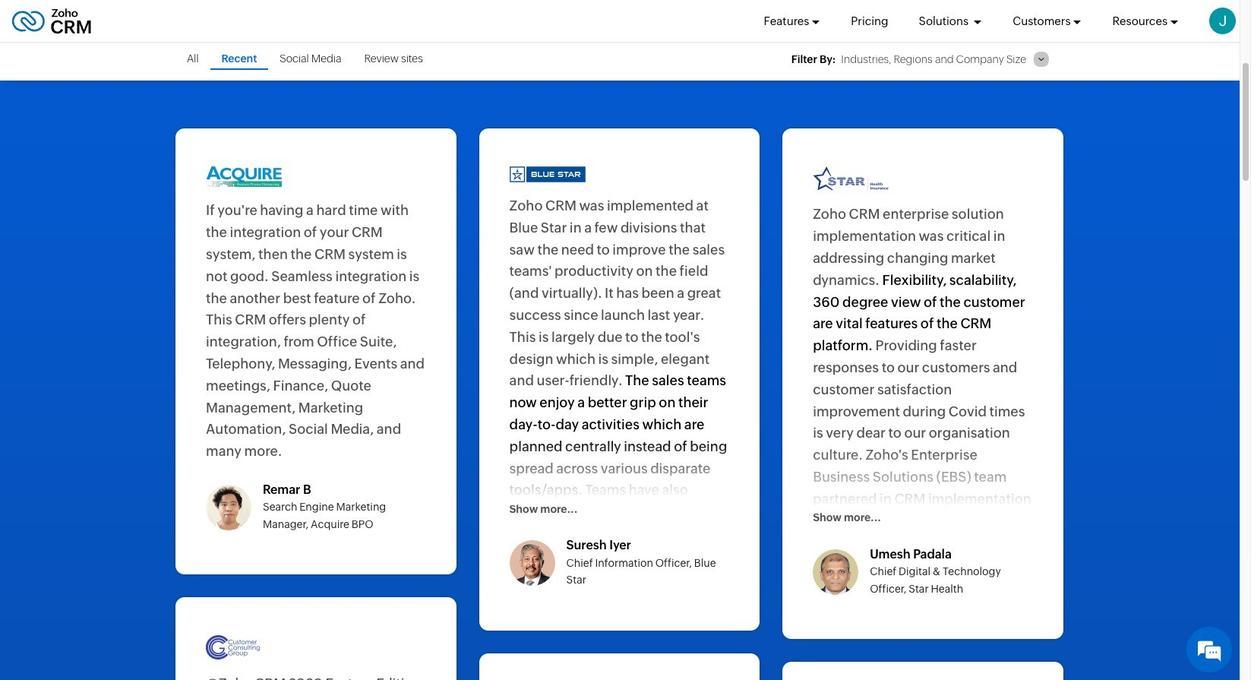 Task type: vqa. For each thing, say whether or not it's contained in the screenshot.
Gary Orlando image
no



Task type: describe. For each thing, give the bounding box(es) containing it.
zoho crm logo image
[[11, 4, 92, 38]]

john smith image
[[1210, 8, 1237, 34]]



